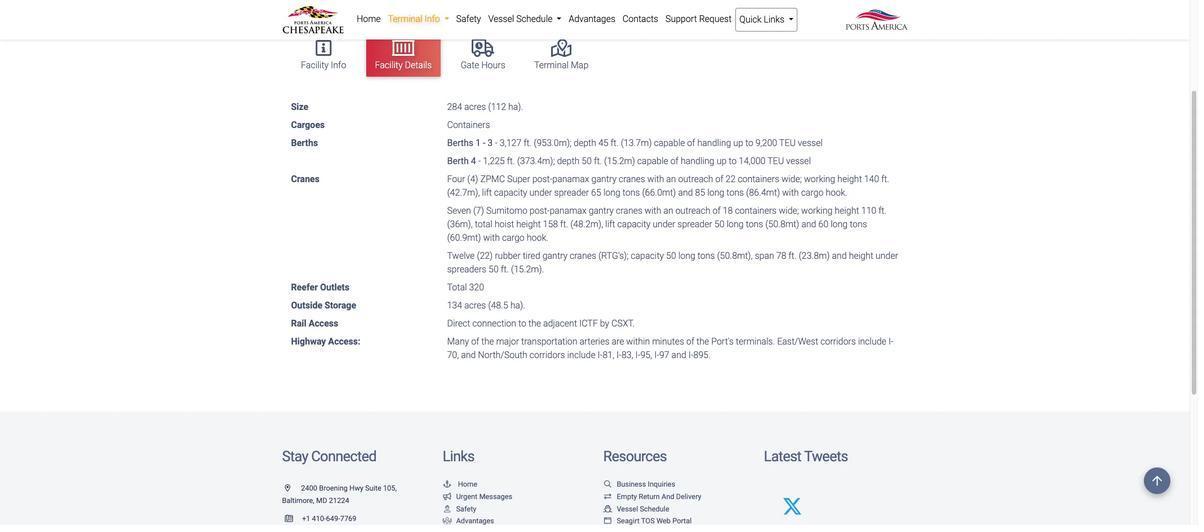 Task type: vqa. For each thing, say whether or not it's contained in the screenshot.
PM,
no



Task type: describe. For each thing, give the bounding box(es) containing it.
78
[[777, 250, 787, 261]]

21224
[[329, 496, 349, 505]]

1 vertical spatial vessel
[[787, 155, 811, 166]]

2400
[[301, 484, 318, 492]]

home link for urgent messages "link"
[[443, 480, 478, 489]]

1 horizontal spatial schedule
[[640, 504, 670, 513]]

18
[[723, 205, 733, 216]]

search image
[[604, 481, 613, 488]]

1 vertical spatial vessel schedule
[[617, 504, 670, 513]]

urgent
[[456, 492, 478, 501]]

request
[[700, 14, 732, 24]]

spreader inside seven (7) sumitomo post-panamax gantry cranes with an outreach of 18 containers wide; working height 110 ft. (36m), total hoist height 158 ft. (48.2m), lift capacity under spreader 50 long tons (50.8mt) and 60 long tons (60.9mt) with cargo hook.
[[678, 219, 713, 229]]

0 vertical spatial handling
[[698, 137, 732, 148]]

tons down 22
[[727, 187, 744, 198]]

seven (7) sumitomo post-panamax gantry cranes with an outreach of 18 containers wide; working height 110 ft. (36m), total hoist height 158 ft. (48.2m), lift capacity under spreader 50 long tons (50.8mt) and 60 long tons (60.9mt) with cargo hook.
[[447, 205, 887, 243]]

(15.2m).
[[511, 264, 545, 274]]

ft. down 45
[[594, 155, 602, 166]]

twelve
[[447, 250, 475, 261]]

info for terminal info
[[425, 14, 440, 24]]

(22)
[[477, 250, 493, 261]]

0 horizontal spatial include
[[568, 349, 596, 360]]

(48.5
[[489, 300, 509, 310]]

and inside the four (4) zpmc super post-panamax gantry cranes with an outreach of 22 containers wide; working height 140 ft. (42.7m), lift capacity under spreader 65 long tons (66.0mt) and 85 long tons (86.4mt) with cargo hook.
[[679, 187, 693, 198]]

outreach inside seven (7) sumitomo post-panamax gantry cranes with an outreach of 18 containers wide; working height 110 ft. (36m), total hoist height 158 ft. (48.2m), lift capacity under spreader 50 long tons (50.8mt) and 60 long tons (60.9mt) with cargo hook.
[[676, 205, 711, 216]]

user hard hat image
[[443, 506, 452, 513]]

1 vertical spatial depth
[[557, 155, 580, 166]]

long down 18
[[727, 219, 744, 229]]

2 horizontal spatial to
[[746, 137, 754, 148]]

0 horizontal spatial vessel
[[489, 14, 514, 24]]

browser image
[[604, 518, 613, 525]]

gantry inside the four (4) zpmc super post-panamax gantry cranes with an outreach of 22 containers wide; working height 140 ft. (42.7m), lift capacity under spreader 65 long tons (66.0mt) and 85 long tons (86.4mt) with cargo hook.
[[592, 173, 617, 184]]

select
[[320, 8, 343, 18]]

7769
[[340, 514, 357, 522]]

minutes
[[653, 336, 685, 347]]

csxt.
[[612, 318, 635, 329]]

85
[[696, 187, 706, 198]]

with down total
[[484, 232, 500, 243]]

berth
[[447, 155, 469, 166]]

with down (66.0mt)
[[645, 205, 662, 216]]

urgent messages link
[[443, 492, 513, 501]]

delivery
[[677, 492, 702, 501]]

information.
[[445, 8, 493, 18]]

rail
[[291, 318, 307, 329]]

2400 broening hwy suite 105, baltimore, md 21224
[[282, 484, 397, 505]]

- for 1,225
[[479, 155, 481, 166]]

total
[[475, 219, 493, 229]]

(15.2m)
[[605, 155, 636, 166]]

1 safety from the top
[[456, 14, 481, 24]]

please
[[291, 8, 318, 18]]

2 safety from the top
[[456, 504, 477, 513]]

284 acres (112 ha).
[[447, 101, 523, 112]]

capacity inside twelve (22) rubber tired gantry cranes (rtg's); capacity 50 long tons (50.8mt), span 78 ft. (23.8m) and height under spreaders 50 ft. (15.2m).
[[631, 250, 664, 261]]

1 vertical spatial links
[[443, 448, 475, 464]]

four (4) zpmc super post-panamax gantry cranes with an outreach of 22 containers wide; working height 140 ft. (42.7m), lift capacity under spreader 65 long tons (66.0mt) and 85 long tons (86.4mt) with cargo hook.
[[447, 173, 890, 198]]

empty return and delivery link
[[604, 492, 702, 501]]

quick links
[[740, 14, 787, 25]]

hook. inside the four (4) zpmc super post-panamax gantry cranes with an outreach of 22 containers wide; working height 140 ft. (42.7m), lift capacity under spreader 65 long tons (66.0mt) and 85 long tons (86.4mt) with cargo hook.
[[826, 187, 848, 198]]

by
[[600, 318, 610, 329]]

post- inside seven (7) sumitomo post-panamax gantry cranes with an outreach of 18 containers wide; working height 110 ft. (36m), total hoist height 158 ft. (48.2m), lift capacity under spreader 50 long tons (50.8mt) and 60 long tons (60.9mt) with cargo hook.
[[530, 205, 550, 216]]

capacity inside seven (7) sumitomo post-panamax gantry cranes with an outreach of 18 containers wide; working height 110 ft. (36m), total hoist height 158 ft. (48.2m), lift capacity under spreader 50 long tons (50.8mt) and 60 long tons (60.9mt) with cargo hook.
[[618, 219, 651, 229]]

95,
[[641, 349, 653, 360]]

facility details link
[[366, 34, 441, 77]]

facility for facility info
[[301, 60, 329, 70]]

+1
[[302, 514, 310, 522]]

containers
[[447, 119, 490, 130]]

ft. right 45
[[611, 137, 619, 148]]

many of the major transportation arteries are within minutes of the port's terminals. east/west corridors include i- 70, and north/south corridors include i-81, i-83, i-95, i-97 and i-895.​
[[447, 336, 894, 360]]

0 vertical spatial teu
[[780, 137, 796, 148]]

zpmc
[[481, 173, 505, 184]]

0 horizontal spatial the
[[482, 336, 494, 347]]

additional
[[404, 8, 443, 18]]

anchor image
[[443, 481, 452, 488]]

terminal map
[[535, 60, 589, 70]]

45
[[599, 137, 609, 148]]

latest tweets
[[764, 448, 848, 464]]

adjacent
[[544, 318, 577, 329]]

support request link
[[662, 8, 736, 30]]

895.​
[[694, 349, 711, 360]]

suite
[[365, 484, 382, 492]]

tons left (50.8mt)
[[746, 219, 764, 229]]

outside
[[291, 300, 323, 310]]

140
[[865, 173, 880, 184]]

3,127
[[500, 137, 522, 148]]

height left 158
[[517, 219, 541, 229]]

0 vertical spatial capable
[[654, 137, 685, 148]]

facility info
[[301, 60, 346, 70]]

(50.8mt)
[[766, 219, 800, 229]]

long right 85 at the right
[[708, 187, 725, 198]]

total 320
[[447, 282, 484, 292]]

+1 410-649-7769 link
[[282, 514, 357, 522]]

berths for berths 1 - 3 - 3,127 ft. (953.0m); depth 45 ft. (13.7m) capable of handling up to 9,200 teu vessel
[[447, 137, 474, 148]]

terminal info link
[[385, 8, 453, 30]]

1 vertical spatial corridors
[[530, 349, 565, 360]]

83,
[[622, 349, 634, 360]]

ha). for 134 acres (48.5 ha).
[[511, 300, 526, 310]]

ship image
[[604, 506, 613, 513]]

(48.2m),
[[571, 219, 604, 229]]

0 vertical spatial home
[[357, 14, 381, 24]]

(50.8mt),
[[718, 250, 753, 261]]

of inside seven (7) sumitomo post-panamax gantry cranes with an outreach of 18 containers wide; working height 110 ft. (36m), total hoist height 158 ft. (48.2m), lift capacity under spreader 50 long tons (50.8mt) and 60 long tons (60.9mt) with cargo hook.
[[713, 205, 721, 216]]

exchange image
[[604, 493, 613, 501]]

649-
[[326, 514, 340, 522]]

tons down the 110
[[850, 219, 868, 229]]

highway
[[291, 336, 326, 347]]

50 down (22)
[[489, 264, 499, 274]]

super
[[508, 173, 531, 184]]

134 acres (48.5 ha).
[[447, 300, 526, 310]]

safety link for terminal info link
[[453, 8, 485, 30]]

lift inside the four (4) zpmc super post-panamax gantry cranes with an outreach of 22 containers wide; working height 140 ft. (42.7m), lift capacity under spreader 65 long tons (66.0mt) and 85 long tons (86.4mt) with cargo hook.
[[482, 187, 492, 198]]

total
[[447, 282, 467, 292]]

gate
[[461, 60, 480, 70]]

for
[[391, 8, 402, 18]]

facility for facility details
[[375, 60, 403, 70]]

connection
[[473, 318, 517, 329]]

ictf
[[580, 318, 598, 329]]

tabs
[[371, 8, 388, 18]]

long right 65
[[604, 187, 621, 198]]

0 vertical spatial schedule
[[517, 14, 553, 24]]

working inside seven (7) sumitomo post-panamax gantry cranes with an outreach of 18 containers wide; working height 110 ft. (36m), total hoist height 158 ft. (48.2m), lift capacity under spreader 50 long tons (50.8mt) and 60 long tons (60.9mt) with cargo hook.
[[802, 205, 833, 216]]

2 horizontal spatial -
[[495, 137, 498, 148]]

ft. down rubber
[[501, 264, 509, 274]]

and right 70,
[[461, 349, 476, 360]]

return
[[639, 492, 660, 501]]

gantry inside twelve (22) rubber tired gantry cranes (rtg's); capacity 50 long tons (50.8mt), span 78 ft. (23.8m) and height under spreaders 50 ft. (15.2m).
[[543, 250, 568, 261]]

safety link for urgent messages "link"
[[443, 504, 477, 513]]

working inside the four (4) zpmc super post-panamax gantry cranes with an outreach of 22 containers wide; working height 140 ft. (42.7m), lift capacity under spreader 65 long tons (66.0mt) and 85 long tons (86.4mt) with cargo hook.
[[805, 173, 836, 184]]

50 down seven (7) sumitomo post-panamax gantry cranes with an outreach of 18 containers wide; working height 110 ft. (36m), total hoist height 158 ft. (48.2m), lift capacity under spreader 50 long tons (50.8mt) and 60 long tons (60.9mt) with cargo hook.
[[667, 250, 677, 261]]

and inside seven (7) sumitomo post-panamax gantry cranes with an outreach of 18 containers wide; working height 110 ft. (36m), total hoist height 158 ft. (48.2m), lift capacity under spreader 50 long tons (50.8mt) and 60 long tons (60.9mt) with cargo hook.
[[802, 219, 817, 229]]

size
[[291, 101, 309, 112]]

rubber
[[495, 250, 521, 261]]

highway access:
[[291, 336, 361, 347]]

0 vertical spatial include
[[859, 336, 887, 347]]

1 vertical spatial teu
[[768, 155, 785, 166]]

map
[[571, 60, 589, 70]]

with up (66.0mt)
[[648, 173, 665, 184]]

gate hours
[[461, 60, 506, 70]]

spreader inside the four (4) zpmc super post-panamax gantry cranes with an outreach of 22 containers wide; working height 140 ft. (42.7m), lift capacity under spreader 65 long tons (66.0mt) and 85 long tons (86.4mt) with cargo hook.
[[555, 187, 589, 198]]

spreaders
[[447, 264, 487, 274]]

9,200
[[756, 137, 778, 148]]

- for 3
[[483, 137, 486, 148]]

connected
[[311, 448, 377, 464]]

ft. right 158
[[561, 219, 569, 229]]

info for facility info
[[331, 60, 346, 70]]

berths 1 - 3 - 3,127 ft. (953.0m); depth 45 ft. (13.7m) capable of handling up to 9,200 teu vessel
[[447, 137, 823, 148]]

0 vertical spatial corridors
[[821, 336, 857, 347]]

capacity inside the four (4) zpmc super post-panamax gantry cranes with an outreach of 22 containers wide; working height 140 ft. (42.7m), lift capacity under spreader 65 long tons (66.0mt) and 85 long tons (86.4mt) with cargo hook.
[[494, 187, 528, 198]]

bullhorn image
[[443, 493, 452, 501]]

with right (86.4mt)
[[783, 187, 799, 198]]

advantages
[[569, 14, 616, 24]]

resources
[[604, 448, 667, 464]]

0 vertical spatial links
[[764, 14, 785, 25]]

(953.0m);
[[534, 137, 572, 148]]

410-
[[312, 514, 326, 522]]

(4)
[[468, 173, 479, 184]]



Task type: locate. For each thing, give the bounding box(es) containing it.
70,
[[447, 349, 459, 360]]

1 vertical spatial cranes
[[616, 205, 643, 216]]

terminal for terminal map
[[535, 60, 569, 70]]

port's
[[712, 336, 734, 347]]

134
[[447, 300, 462, 310]]

terminal map link
[[526, 34, 598, 77]]

wide; inside the four (4) zpmc super post-panamax gantry cranes with an outreach of 22 containers wide; working height 140 ft. (42.7m), lift capacity under spreader 65 long tons (66.0mt) and 85 long tons (86.4mt) with cargo hook.
[[782, 173, 802, 184]]

to up 22
[[729, 155, 737, 166]]

1 vertical spatial capacity
[[618, 219, 651, 229]]

1 vertical spatial spreader
[[678, 219, 713, 229]]

lift right (48.2m),
[[606, 219, 616, 229]]

0 horizontal spatial vessel schedule
[[489, 14, 555, 24]]

1 horizontal spatial spreader
[[678, 219, 713, 229]]

2 vertical spatial cranes
[[570, 250, 597, 261]]

outreach down 85 at the right
[[676, 205, 711, 216]]

safety link
[[453, 8, 485, 30], [443, 504, 477, 513]]

safety down urgent
[[456, 504, 477, 513]]

2 vertical spatial under
[[876, 250, 899, 261]]

height left the 110
[[835, 205, 860, 216]]

berths
[[291, 137, 318, 148], [447, 137, 474, 148]]

height down the 110
[[849, 250, 874, 261]]

panamax
[[553, 173, 590, 184], [550, 205, 587, 216]]

cranes inside the four (4) zpmc super post-panamax gantry cranes with an outreach of 22 containers wide; working height 140 ft. (42.7m), lift capacity under spreader 65 long tons (66.0mt) and 85 long tons (86.4mt) with cargo hook.
[[619, 173, 646, 184]]

the up the transportation
[[529, 318, 541, 329]]

outreach up 85 at the right
[[679, 173, 714, 184]]

an
[[667, 173, 677, 184], [664, 205, 674, 216]]

gantry inside seven (7) sumitomo post-panamax gantry cranes with an outreach of 18 containers wide; working height 110 ft. (36m), total hoist height 158 ft. (48.2m), lift capacity under spreader 50 long tons (50.8mt) and 60 long tons (60.9mt) with cargo hook.
[[589, 205, 614, 216]]

1 vertical spatial to
[[729, 155, 737, 166]]

+1 410-649-7769
[[302, 514, 357, 522]]

ft. right 3,127 at the top left of page
[[524, 137, 532, 148]]

0 horizontal spatial lift
[[482, 187, 492, 198]]

vessel
[[489, 14, 514, 24], [617, 504, 639, 513]]

spreader down 85 at the right
[[678, 219, 713, 229]]

lift inside seven (7) sumitomo post-panamax gantry cranes with an outreach of 18 containers wide; working height 110 ft. (36m), total hoist height 158 ft. (48.2m), lift capacity under spreader 50 long tons (50.8mt) and 60 long tons (60.9mt) with cargo hook.
[[606, 219, 616, 229]]

gantry up 65
[[592, 173, 617, 184]]

info
[[425, 14, 440, 24], [331, 60, 346, 70]]

schedule
[[517, 14, 553, 24], [640, 504, 670, 513]]

1 vertical spatial terminal
[[535, 60, 569, 70]]

1 horizontal spatial terminal
[[535, 60, 569, 70]]

phone office image
[[285, 515, 302, 522]]

- right 3
[[495, 137, 498, 148]]

0 vertical spatial panamax
[[553, 173, 590, 184]]

hours
[[482, 60, 506, 70]]

seven
[[447, 205, 471, 216]]

vessel right '14,000'
[[787, 155, 811, 166]]

vessel schedule link down empty
[[604, 504, 670, 513]]

under down the 110
[[876, 250, 899, 261]]

1 vertical spatial capable
[[638, 155, 669, 166]]

1 horizontal spatial to
[[729, 155, 737, 166]]

of inside the four (4) zpmc super post-panamax gantry cranes with an outreach of 22 containers wide; working height 140 ft. (42.7m), lift capacity under spreader 65 long tons (66.0mt) and 85 long tons (86.4mt) with cargo hook.
[[716, 173, 724, 184]]

storage
[[325, 300, 356, 310]]

terminal for terminal info
[[388, 14, 423, 24]]

2 facility from the left
[[375, 60, 403, 70]]

(373.4m);
[[517, 155, 555, 166]]

home link up urgent
[[443, 480, 478, 489]]

wide; inside seven (7) sumitomo post-panamax gantry cranes with an outreach of 18 containers wide; working height 110 ft. (36m), total hoist height 158 ft. (48.2m), lift capacity under spreader 50 long tons (50.8mt) and 60 long tons (60.9mt) with cargo hook.
[[779, 205, 800, 216]]

containers inside the four (4) zpmc super post-panamax gantry cranes with an outreach of 22 containers wide; working height 140 ft. (42.7m), lift capacity under spreader 65 long tons (66.0mt) and 85 long tons (86.4mt) with cargo hook.
[[738, 173, 780, 184]]

0 vertical spatial spreader
[[555, 187, 589, 198]]

facility info link
[[292, 34, 355, 77]]

cranes down (66.0mt)
[[616, 205, 643, 216]]

ha). right (48.5
[[511, 300, 526, 310]]

1 horizontal spatial the
[[529, 318, 541, 329]]

long down seven (7) sumitomo post-panamax gantry cranes with an outreach of 18 containers wide; working height 110 ft. (36m), total hoist height 158 ft. (48.2m), lift capacity under spreader 50 long tons (50.8mt) and 60 long tons (60.9mt) with cargo hook.
[[679, 250, 696, 261]]

vessel down empty
[[617, 504, 639, 513]]

hook. inside seven (7) sumitomo post-panamax gantry cranes with an outreach of 18 containers wide; working height 110 ft. (36m), total hoist height 158 ft. (48.2m), lift capacity under spreader 50 long tons (50.8mt) and 60 long tons (60.9mt) with cargo hook.
[[527, 232, 549, 243]]

1 horizontal spatial cargo
[[802, 187, 824, 198]]

capable down (13.7m) in the top right of the page
[[638, 155, 669, 166]]

0 vertical spatial safety link
[[453, 8, 485, 30]]

support request
[[666, 14, 732, 24]]

and left 60 on the right of page
[[802, 219, 817, 229]]

(66.0mt)
[[643, 187, 676, 198]]

tab list containing facility info
[[287, 29, 908, 82]]

long inside twelve (22) rubber tired gantry cranes (rtg's); capacity 50 long tons (50.8mt), span 78 ft. (23.8m) and height under spreaders 50 ft. (15.2m).
[[679, 250, 696, 261]]

1 facility from the left
[[301, 60, 329, 70]]

2 berths from the left
[[447, 137, 474, 148]]

home up urgent
[[458, 480, 478, 489]]

22
[[726, 173, 736, 184]]

containers up (86.4mt)
[[738, 173, 780, 184]]

1 vertical spatial home link
[[443, 480, 478, 489]]

terminal
[[388, 14, 423, 24], [535, 60, 569, 70]]

0 vertical spatial vessel schedule link
[[485, 8, 566, 30]]

(36m),
[[447, 219, 473, 229]]

md
[[316, 496, 327, 505]]

(13.7m)
[[621, 137, 652, 148]]

links up the anchor image
[[443, 448, 475, 464]]

1 vertical spatial up
[[717, 155, 727, 166]]

0 vertical spatial vessel
[[798, 137, 823, 148]]

outlets
[[320, 282, 350, 292]]

0 vertical spatial hook.
[[826, 187, 848, 198]]

1 horizontal spatial home
[[458, 480, 478, 489]]

0 vertical spatial to
[[746, 137, 754, 148]]

long right 60 on the right of page
[[831, 219, 848, 229]]

0 horizontal spatial cargo
[[502, 232, 525, 243]]

1 horizontal spatial include
[[859, 336, 887, 347]]

2 horizontal spatial the
[[697, 336, 710, 347]]

110
[[862, 205, 877, 216]]

berths down cargoes
[[291, 137, 318, 148]]

1 vertical spatial gantry
[[589, 205, 614, 216]]

teu down 9,200
[[768, 155, 785, 166]]

0 vertical spatial gantry
[[592, 173, 617, 184]]

capacity up (rtg's);
[[618, 219, 651, 229]]

cargo inside the four (4) zpmc super post-panamax gantry cranes with an outreach of 22 containers wide; working height 140 ft. (42.7m), lift capacity under spreader 65 long tons (66.0mt) and 85 long tons (86.4mt) with cargo hook.
[[802, 187, 824, 198]]

1 horizontal spatial vessel schedule
[[617, 504, 670, 513]]

1 vertical spatial acres
[[465, 300, 486, 310]]

ha).
[[509, 101, 523, 112], [511, 300, 526, 310]]

vessel schedule down return
[[617, 504, 670, 513]]

ft. right 78
[[789, 250, 797, 261]]

info left information. at left
[[425, 14, 440, 24]]

0 horizontal spatial up
[[717, 155, 727, 166]]

lift down zpmc
[[482, 187, 492, 198]]

panamax down (373.4m);
[[553, 173, 590, 184]]

0 vertical spatial wide;
[[782, 173, 802, 184]]

an inside seven (7) sumitomo post-panamax gantry cranes with an outreach of 18 containers wide; working height 110 ft. (36m), total hoist height 158 ft. (48.2m), lift capacity under spreader 50 long tons (50.8mt) and 60 long tons (60.9mt) with cargo hook.
[[664, 205, 674, 216]]

and inside twelve (22) rubber tired gantry cranes (rtg's); capacity 50 long tons (50.8mt), span 78 ft. (23.8m) and height under spreaders 50 ft. (15.2m).
[[833, 250, 847, 261]]

span
[[755, 250, 775, 261]]

safety link down urgent
[[443, 504, 477, 513]]

0 vertical spatial acres
[[465, 101, 486, 112]]

0 vertical spatial home link
[[353, 8, 385, 30]]

east/west
[[778, 336, 819, 347]]

capacity right (rtg's);
[[631, 250, 664, 261]]

1 vertical spatial vessel
[[617, 504, 639, 513]]

2400 broening hwy suite 105, baltimore, md 21224 link
[[282, 484, 397, 505]]

0 horizontal spatial terminal
[[388, 14, 423, 24]]

direct connection to the adjacent ictf by csxt.
[[447, 318, 635, 329]]

0 vertical spatial containers
[[738, 173, 780, 184]]

0 horizontal spatial -
[[479, 155, 481, 166]]

acres for 284
[[465, 101, 486, 112]]

berths for berths
[[291, 137, 318, 148]]

schedule down "empty return and delivery" link
[[640, 504, 670, 513]]

1
[[476, 137, 481, 148]]

hand receiving image
[[443, 518, 452, 525]]

cranes inside twelve (22) rubber tired gantry cranes (rtg's); capacity 50 long tons (50.8mt), span 78 ft. (23.8m) and height under spreaders 50 ft. (15.2m).
[[570, 250, 597, 261]]

0 vertical spatial outreach
[[679, 173, 714, 184]]

safety up 'gate hours' link
[[456, 14, 481, 24]]

0 horizontal spatial spreader
[[555, 187, 589, 198]]

1 vertical spatial schedule
[[640, 504, 670, 513]]

1 horizontal spatial up
[[734, 137, 744, 148]]

height left 140
[[838, 173, 863, 184]]

post- down (373.4m);
[[533, 173, 553, 184]]

home link for terminal info link
[[353, 8, 385, 30]]

1 horizontal spatial berths
[[447, 137, 474, 148]]

up up 22
[[717, 155, 727, 166]]

depth left 45
[[574, 137, 597, 148]]

1 vertical spatial an
[[664, 205, 674, 216]]

1 vertical spatial include
[[568, 349, 596, 360]]

map marker alt image
[[285, 485, 300, 492]]

panamax inside seven (7) sumitomo post-panamax gantry cranes with an outreach of 18 containers wide; working height 110 ft. (36m), total hoist height 158 ft. (48.2m), lift capacity under spreader 50 long tons (50.8mt) and 60 long tons (60.9mt) with cargo hook.
[[550, 205, 587, 216]]

and right 97 at the bottom right of page
[[672, 349, 687, 360]]

under inside seven (7) sumitomo post-panamax gantry cranes with an outreach of 18 containers wide; working height 110 ft. (36m), total hoist height 158 ft. (48.2m), lift capacity under spreader 50 long tons (50.8mt) and 60 long tons (60.9mt) with cargo hook.
[[653, 219, 676, 229]]

under inside the four (4) zpmc super post-panamax gantry cranes with an outreach of 22 containers wide; working height 140 ft. (42.7m), lift capacity under spreader 65 long tons (66.0mt) and 85 long tons (86.4mt) with cargo hook.
[[530, 187, 552, 198]]

0 horizontal spatial schedule
[[517, 14, 553, 24]]

go to top image
[[1145, 467, 1171, 494]]

facility up the size
[[301, 60, 329, 70]]

acres up containers
[[465, 101, 486, 112]]

height inside the four (4) zpmc super post-panamax gantry cranes with an outreach of 22 containers wide; working height 140 ft. (42.7m), lift capacity under spreader 65 long tons (66.0mt) and 85 long tons (86.4mt) with cargo hook.
[[838, 173, 863, 184]]

0 horizontal spatial under
[[530, 187, 552, 198]]

vessel schedule up 'gate hours' link
[[489, 14, 555, 24]]

working
[[805, 173, 836, 184], [802, 205, 833, 216]]

latest
[[764, 448, 802, 464]]

of
[[688, 137, 696, 148], [671, 155, 679, 166], [716, 173, 724, 184], [713, 205, 721, 216], [472, 336, 480, 347], [687, 336, 695, 347]]

1 vertical spatial safety link
[[443, 504, 477, 513]]

1 vertical spatial info
[[331, 60, 346, 70]]

please select below tabs for additional information.
[[291, 8, 493, 18]]

under inside twelve (22) rubber tired gantry cranes (rtg's); capacity 50 long tons (50.8mt), span 78 ft. (23.8m) and height under spreaders 50 ft. (15.2m).
[[876, 250, 899, 261]]

2 vertical spatial gantry
[[543, 250, 568, 261]]

panamax inside the four (4) zpmc super post-panamax gantry cranes with an outreach of 22 containers wide; working height 140 ft. (42.7m), lift capacity under spreader 65 long tons (66.0mt) and 85 long tons (86.4mt) with cargo hook.
[[553, 173, 590, 184]]

containers down (86.4mt)
[[736, 205, 777, 216]]

1,225
[[483, 155, 505, 166]]

hwy
[[350, 484, 364, 492]]

handling
[[698, 137, 732, 148], [681, 155, 715, 166]]

terminals.
[[736, 336, 776, 347]]

reefer outlets
[[291, 282, 350, 292]]

0 vertical spatial an
[[667, 173, 677, 184]]

ft.
[[524, 137, 532, 148], [611, 137, 619, 148], [507, 155, 515, 166], [594, 155, 602, 166], [882, 173, 890, 184], [879, 205, 887, 216], [561, 219, 569, 229], [789, 250, 797, 261], [501, 264, 509, 274]]

1 horizontal spatial under
[[653, 219, 676, 229]]

vessel right 9,200
[[798, 137, 823, 148]]

1 horizontal spatial -
[[483, 137, 486, 148]]

vessel schedule link up 'terminal map' link
[[485, 8, 566, 30]]

1 horizontal spatial vessel
[[617, 504, 639, 513]]

the
[[529, 318, 541, 329], [482, 336, 494, 347], [697, 336, 710, 347]]

0 horizontal spatial vessel schedule link
[[485, 8, 566, 30]]

1 horizontal spatial vessel schedule link
[[604, 504, 670, 513]]

corridors down the transportation
[[530, 349, 565, 360]]

0 vertical spatial terminal
[[388, 14, 423, 24]]

home link left for
[[353, 8, 385, 30]]

- right 4
[[479, 155, 481, 166]]

1 vertical spatial wide;
[[779, 205, 800, 216]]

(7)
[[474, 205, 484, 216]]

0 vertical spatial lift
[[482, 187, 492, 198]]

ft. inside the four (4) zpmc super post-panamax gantry cranes with an outreach of 22 containers wide; working height 140 ft. (42.7m), lift capacity under spreader 65 long tons (66.0mt) and 85 long tons (86.4mt) with cargo hook.
[[882, 173, 890, 184]]

and left 85 at the right
[[679, 187, 693, 198]]

quick links link
[[736, 8, 798, 32]]

and right (23.8m)
[[833, 250, 847, 261]]

capable right (13.7m) in the top right of the page
[[654, 137, 685, 148]]

0 vertical spatial up
[[734, 137, 744, 148]]

cargo
[[802, 187, 824, 198], [502, 232, 525, 243]]

1 vertical spatial panamax
[[550, 205, 587, 216]]

-
[[483, 137, 486, 148], [495, 137, 498, 148], [479, 155, 481, 166]]

cargo inside seven (7) sumitomo post-panamax gantry cranes with an outreach of 18 containers wide; working height 110 ft. (36m), total hoist height 158 ft. (48.2m), lift capacity under spreader 50 long tons (50.8mt) and 60 long tons (60.9mt) with cargo hook.
[[502, 232, 525, 243]]

an inside the four (4) zpmc super post-panamax gantry cranes with an outreach of 22 containers wide; working height 140 ft. (42.7m), lift capacity under spreader 65 long tons (66.0mt) and 85 long tons (86.4mt) with cargo hook.
[[667, 173, 677, 184]]

1 vertical spatial hook.
[[527, 232, 549, 243]]

320
[[469, 282, 484, 292]]

handling up 22
[[698, 137, 732, 148]]

info inside facility info link
[[331, 60, 346, 70]]

contacts link
[[619, 8, 662, 30]]

0 vertical spatial safety
[[456, 14, 481, 24]]

4
[[471, 155, 476, 166]]

0 vertical spatial info
[[425, 14, 440, 24]]

up
[[734, 137, 744, 148], [717, 155, 727, 166]]

cranes
[[619, 173, 646, 184], [616, 205, 643, 216], [570, 250, 597, 261]]

cargo down hoist
[[502, 232, 525, 243]]

capacity
[[494, 187, 528, 198], [618, 219, 651, 229], [631, 250, 664, 261]]

0 vertical spatial post-
[[533, 173, 553, 184]]

50 inside seven (7) sumitomo post-panamax gantry cranes with an outreach of 18 containers wide; working height 110 ft. (36m), total hoist height 158 ft. (48.2m), lift capacity under spreader 50 long tons (50.8mt) and 60 long tons (60.9mt) with cargo hook.
[[715, 219, 725, 229]]

advantages link
[[566, 8, 619, 30]]

2 horizontal spatial under
[[876, 250, 899, 261]]

baltimore,
[[282, 496, 315, 505]]

post- up 158
[[530, 205, 550, 216]]

below
[[345, 8, 369, 18]]

facility left details in the top left of the page
[[375, 60, 403, 70]]

ft. right 140
[[882, 173, 890, 184]]

under down super
[[530, 187, 552, 198]]

info inside terminal info link
[[425, 14, 440, 24]]

cranes down the berth 4 - 1,225 ft. (373.4m); depth 50 ft. (15.2m) capable of handling up to 14,000 teu vessel
[[619, 173, 646, 184]]

105,
[[383, 484, 397, 492]]

tons inside twelve (22) rubber tired gantry cranes (rtg's); capacity 50 long tons (50.8mt), span 78 ft. (23.8m) and height under spreaders 50 ft. (15.2m).
[[698, 250, 715, 261]]

gantry right tired
[[543, 250, 568, 261]]

vessel schedule link
[[485, 8, 566, 30], [604, 504, 670, 513]]

to left 9,200
[[746, 137, 754, 148]]

handling up 85 at the right
[[681, 155, 715, 166]]

panamax up 158
[[550, 205, 587, 216]]

1 vertical spatial working
[[802, 205, 833, 216]]

tab list
[[287, 29, 908, 82]]

teu right 9,200
[[780, 137, 796, 148]]

0 horizontal spatial corridors
[[530, 349, 565, 360]]

1 horizontal spatial home link
[[443, 480, 478, 489]]

the down connection
[[482, 336, 494, 347]]

ft. right 1,225
[[507, 155, 515, 166]]

info down 'select'
[[331, 60, 346, 70]]

messages
[[480, 492, 513, 501]]

ft. right the 110
[[879, 205, 887, 216]]

schedule up 'terminal map' link
[[517, 14, 553, 24]]

and
[[679, 187, 693, 198], [802, 219, 817, 229], [833, 250, 847, 261], [461, 349, 476, 360], [672, 349, 687, 360]]

height inside twelve (22) rubber tired gantry cranes (rtg's); capacity 50 long tons (50.8mt), span 78 ft. (23.8m) and height under spreaders 50 ft. (15.2m).
[[849, 250, 874, 261]]

cargo up 60 on the right of page
[[802, 187, 824, 198]]

1 horizontal spatial corridors
[[821, 336, 857, 347]]

cranes inside seven (7) sumitomo post-panamax gantry cranes with an outreach of 18 containers wide; working height 110 ft. (36m), total hoist height 158 ft. (48.2m), lift capacity under spreader 50 long tons (50.8mt) and 60 long tons (60.9mt) with cargo hook.
[[616, 205, 643, 216]]

97
[[660, 349, 670, 360]]

stay connected
[[282, 448, 377, 464]]

links right quick
[[764, 14, 785, 25]]

1 berths from the left
[[291, 137, 318, 148]]

corridors
[[821, 336, 857, 347], [530, 349, 565, 360]]

1 vertical spatial handling
[[681, 155, 715, 166]]

berths left '1'
[[447, 137, 474, 148]]

3
[[488, 137, 493, 148]]

2 vertical spatial to
[[519, 318, 527, 329]]

1 horizontal spatial lift
[[606, 219, 616, 229]]

corridors right east/west
[[821, 336, 857, 347]]

65
[[592, 187, 602, 198]]

1 horizontal spatial links
[[764, 14, 785, 25]]

post- inside the four (4) zpmc super post-panamax gantry cranes with an outreach of 22 containers wide; working height 140 ft. (42.7m), lift capacity under spreader 65 long tons (66.0mt) and 85 long tons (86.4mt) with cargo hook.
[[533, 173, 553, 184]]

1 vertical spatial vessel schedule link
[[604, 504, 670, 513]]

business inquiries link
[[604, 480, 676, 489]]

height
[[838, 173, 863, 184], [835, 205, 860, 216], [517, 219, 541, 229], [849, 250, 874, 261]]

1 vertical spatial home
[[458, 480, 478, 489]]

vessel schedule inside vessel schedule link
[[489, 14, 555, 24]]

1 acres from the top
[[465, 101, 486, 112]]

2 acres from the top
[[465, 300, 486, 310]]

- left 3
[[483, 137, 486, 148]]

1 horizontal spatial facility
[[375, 60, 403, 70]]

2 vertical spatial capacity
[[631, 250, 664, 261]]

acres for 134
[[465, 300, 486, 310]]

within
[[627, 336, 650, 347]]

hook. down 158
[[527, 232, 549, 243]]

ha). for 284 acres (112 ha).
[[509, 101, 523, 112]]

50 left (15.2m)
[[582, 155, 592, 166]]

81,
[[603, 349, 615, 360]]

1 horizontal spatial info
[[425, 14, 440, 24]]

0 horizontal spatial info
[[331, 60, 346, 70]]

empty
[[617, 492, 637, 501]]

tons left (66.0mt)
[[623, 187, 640, 198]]

stay
[[282, 448, 308, 464]]

0 horizontal spatial links
[[443, 448, 475, 464]]

ha). right the (112 at left top
[[509, 101, 523, 112]]

up up '14,000'
[[734, 137, 744, 148]]

0 vertical spatial ha).
[[509, 101, 523, 112]]

(42.7m),
[[447, 187, 480, 198]]

0 vertical spatial vessel
[[489, 14, 514, 24]]

0 vertical spatial depth
[[574, 137, 597, 148]]

cranes left (rtg's);
[[570, 250, 597, 261]]

outreach inside the four (4) zpmc super post-panamax gantry cranes with an outreach of 22 containers wide; working height 140 ft. (42.7m), lift capacity under spreader 65 long tons (66.0mt) and 85 long tons (86.4mt) with cargo hook.
[[679, 173, 714, 184]]

spreader left 65
[[555, 187, 589, 198]]

safety link up 'gate hours' link
[[453, 8, 485, 30]]

the up 895.​
[[697, 336, 710, 347]]

cranes
[[291, 173, 320, 184]]

0 vertical spatial under
[[530, 187, 552, 198]]

gantry down 65
[[589, 205, 614, 216]]

gate hours link
[[452, 34, 515, 77]]

0 horizontal spatial home
[[357, 14, 381, 24]]

containers inside seven (7) sumitomo post-panamax gantry cranes with an outreach of 18 containers wide; working height 110 ft. (36m), total hoist height 158 ft. (48.2m), lift capacity under spreader 50 long tons (50.8mt) and 60 long tons (60.9mt) with cargo hook.
[[736, 205, 777, 216]]

outside storage
[[291, 300, 356, 310]]

an down (66.0mt)
[[664, 205, 674, 216]]



